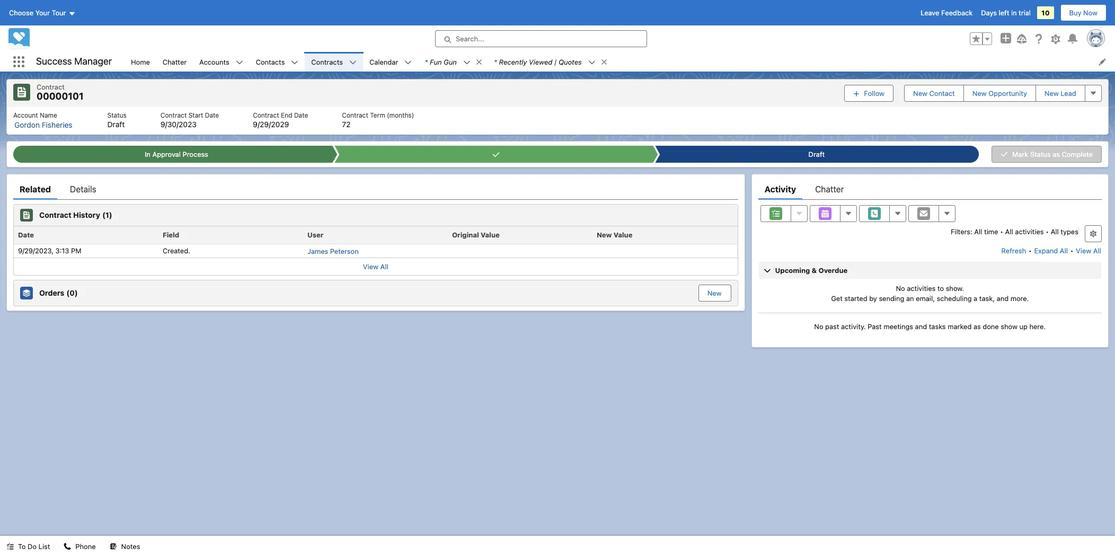 Task type: describe. For each thing, give the bounding box(es) containing it.
2 list item from the left
[[488, 52, 613, 72]]

9/29/2029
[[253, 120, 289, 129]]

chatter link for activity link
[[816, 178, 845, 200]]

(1)
[[102, 210, 112, 219]]

no for activities
[[897, 284, 906, 293]]

buy now
[[1070, 8, 1098, 17]]

an
[[907, 294, 915, 303]]

here.
[[1030, 322, 1047, 331]]

draft link
[[660, 146, 974, 163]]

marked
[[948, 322, 972, 331]]

text default image for calendar list item
[[405, 59, 412, 66]]

quotes
[[559, 58, 582, 66]]

opportunity
[[989, 89, 1028, 97]]

choose your tour button
[[8, 4, 76, 21]]

text default image inside notes button
[[110, 543, 117, 551]]

home
[[131, 58, 150, 66]]

contract history grid
[[14, 226, 738, 258]]

(0)
[[67, 289, 78, 298]]

all left time
[[975, 227, 983, 236]]

upcoming & overdue button
[[759, 262, 1102, 279]]

date cell
[[14, 226, 159, 244]]

1 cell from the left
[[448, 244, 593, 258]]

activities inside no activities to show. get started by sending an email, scheduling a task, and more.
[[908, 284, 936, 293]]

to do list
[[18, 543, 50, 551]]

date inside date 'cell'
[[18, 230, 34, 239]]

started
[[845, 294, 868, 303]]

text default image for contacts list item
[[291, 59, 299, 66]]

no past activity. past meetings and tasks marked as done show up here.
[[815, 322, 1047, 331]]

contact
[[930, 89, 956, 97]]

contract history (1)
[[39, 210, 112, 219]]

filters: all time • all activities • all types
[[951, 227, 1079, 236]]

filters:
[[951, 227, 973, 236]]

lead
[[1062, 89, 1077, 97]]

date for 9/30/2023
[[205, 111, 219, 119]]

field cell
[[159, 226, 303, 244]]

72
[[342, 120, 351, 129]]

text default image inside accounts list item
[[236, 59, 243, 66]]

accounts link
[[193, 52, 236, 72]]

choose
[[9, 8, 33, 17]]

contract for 00000101
[[37, 83, 65, 91]]

complete
[[1063, 150, 1094, 158]]

list for "home" link
[[7, 107, 1109, 134]]

fun
[[430, 58, 442, 66]]

1 horizontal spatial activities
[[1016, 227, 1045, 236]]

orders image
[[20, 287, 33, 300]]

accounts list item
[[193, 52, 250, 72]]

• down types
[[1071, 246, 1074, 255]]

up
[[1020, 322, 1028, 331]]

contract start date 9/30/2023
[[161, 111, 219, 129]]

calendar link
[[363, 52, 405, 72]]

now
[[1084, 8, 1098, 17]]

manager
[[74, 56, 112, 67]]

no for past
[[815, 322, 824, 331]]

follow button
[[845, 85, 894, 102]]

original value cell
[[448, 226, 593, 244]]

mark
[[1013, 150, 1029, 158]]

contract for start
[[161, 111, 187, 119]]

9/30/2023
[[161, 120, 197, 129]]

name
[[40, 111, 57, 119]]

text default image inside list item
[[476, 58, 483, 66]]

|
[[555, 58, 557, 66]]

phone
[[76, 543, 96, 551]]

history
[[73, 210, 100, 219]]

contract for history
[[39, 210, 71, 219]]

leave feedback
[[921, 8, 973, 17]]

pm
[[71, 247, 81, 255]]

get
[[832, 294, 843, 303]]

refresh • expand all • view all
[[1002, 246, 1102, 255]]

in approval process link
[[19, 146, 333, 163]]

calendar
[[370, 58, 398, 66]]

1 vertical spatial and
[[916, 322, 928, 331]]

feedback
[[942, 8, 973, 17]]

refresh button
[[1002, 242, 1027, 259]]

past
[[826, 322, 840, 331]]

1 horizontal spatial view
[[1077, 246, 1092, 255]]

user
[[308, 230, 324, 239]]

new for new value
[[597, 230, 612, 239]]

value for new value
[[614, 230, 633, 239]]

3:13
[[55, 247, 69, 255]]

* for * recently viewed | quotes
[[494, 58, 497, 66]]

new contact button
[[905, 85, 965, 102]]

9/29/2023, 3:13 pm
[[18, 247, 81, 255]]

no activities to show. get started by sending an email, scheduling a task, and more.
[[832, 284, 1030, 303]]

as inside button
[[1053, 150, 1061, 158]]

details link
[[70, 178, 96, 200]]

leave feedback link
[[921, 8, 973, 17]]

&
[[812, 266, 817, 274]]

home link
[[125, 52, 156, 72]]

contract image
[[13, 84, 30, 101]]

left
[[1000, 8, 1010, 17]]

in
[[145, 150, 151, 158]]

show
[[1002, 322, 1018, 331]]

all right the "expand"
[[1061, 246, 1069, 255]]

search... button
[[435, 30, 648, 47]]

contract 00000101
[[37, 83, 84, 102]]

contract history image
[[20, 209, 33, 221]]

contracts link
[[305, 52, 350, 72]]

notes button
[[103, 536, 147, 557]]

calendar list item
[[363, 52, 419, 72]]

to
[[938, 284, 945, 293]]

text default image inside the contracts list item
[[350, 59, 357, 66]]

days left in trial
[[982, 8, 1032, 17]]

approval
[[153, 150, 181, 158]]

tasks
[[930, 322, 947, 331]]

* recently viewed | quotes
[[494, 58, 582, 66]]

1 vertical spatial view
[[363, 263, 379, 271]]

in approval process
[[145, 150, 208, 158]]

new for new lead
[[1045, 89, 1060, 97]]

original value
[[452, 230, 500, 239]]

date for 9/29/2029
[[294, 111, 308, 119]]

00000101
[[37, 91, 84, 102]]



Task type: vqa. For each thing, say whether or not it's contained in the screenshot.
3
no



Task type: locate. For each thing, give the bounding box(es) containing it.
contacts link
[[250, 52, 291, 72]]

date right end in the left top of the page
[[294, 111, 308, 119]]

1 horizontal spatial chatter
[[816, 184, 845, 194]]

list item
[[419, 52, 488, 72], [488, 52, 613, 72]]

1 value from the left
[[481, 230, 500, 239]]

1 horizontal spatial status
[[1031, 150, 1052, 158]]

0 vertical spatial list
[[125, 52, 1116, 72]]

1 vertical spatial no
[[815, 322, 824, 331]]

• up the "expand"
[[1047, 227, 1050, 236]]

value inside cell
[[481, 230, 500, 239]]

1 * from the left
[[425, 58, 428, 66]]

new
[[914, 89, 928, 97], [973, 89, 987, 97], [1045, 89, 1060, 97], [597, 230, 612, 239], [708, 289, 722, 298]]

0 horizontal spatial value
[[481, 230, 500, 239]]

overdue
[[819, 266, 848, 274]]

contract for end
[[253, 111, 279, 119]]

text default image right the contracts
[[350, 59, 357, 66]]

chatter link for "home" link
[[156, 52, 193, 72]]

0 vertical spatial view
[[1077, 246, 1092, 255]]

0 horizontal spatial tab list
[[13, 178, 739, 200]]

chatter down draft link
[[816, 184, 845, 194]]

value
[[481, 230, 500, 239], [614, 230, 633, 239]]

10
[[1042, 8, 1050, 17]]

contract up 72
[[342, 111, 369, 119]]

fisheries
[[42, 120, 72, 129]]

draft inside status draft
[[107, 120, 125, 129]]

0 vertical spatial activities
[[1016, 227, 1045, 236]]

2 horizontal spatial date
[[294, 111, 308, 119]]

1 horizontal spatial *
[[494, 58, 497, 66]]

activity
[[765, 184, 797, 194]]

new value cell
[[593, 226, 738, 244]]

chatter link
[[156, 52, 193, 72], [816, 178, 845, 200]]

all right expand all button
[[1094, 246, 1102, 255]]

0 vertical spatial as
[[1053, 150, 1061, 158]]

status inside button
[[1031, 150, 1052, 158]]

0 horizontal spatial and
[[916, 322, 928, 331]]

contract inside contract 00000101
[[37, 83, 65, 91]]

contract up 9/29/2029
[[253, 111, 279, 119]]

(months)
[[387, 111, 414, 119]]

new for new contact
[[914, 89, 928, 97]]

gordon
[[14, 120, 40, 129]]

your
[[35, 8, 50, 17]]

no inside no activities to show. get started by sending an email, scheduling a task, and more.
[[897, 284, 906, 293]]

1 horizontal spatial value
[[614, 230, 633, 239]]

and left tasks
[[916, 322, 928, 331]]

list containing draft
[[7, 107, 1109, 134]]

0 horizontal spatial status
[[107, 111, 127, 119]]

0 vertical spatial draft
[[107, 120, 125, 129]]

chatter inside tab list
[[816, 184, 845, 194]]

1 vertical spatial chatter link
[[816, 178, 845, 200]]

date
[[205, 111, 219, 119], [294, 111, 308, 119], [18, 230, 34, 239]]

done
[[984, 322, 1000, 331]]

date right start
[[205, 111, 219, 119]]

end
[[281, 111, 293, 119]]

view down contract history grid
[[363, 263, 379, 271]]

as left complete
[[1053, 150, 1061, 158]]

0 horizontal spatial chatter link
[[156, 52, 193, 72]]

contract right contract history icon
[[39, 210, 71, 219]]

a
[[974, 294, 978, 303]]

date inside contract end date 9/29/2029
[[294, 111, 308, 119]]

0 vertical spatial and
[[997, 294, 1009, 303]]

1 horizontal spatial date
[[205, 111, 219, 119]]

notes
[[121, 543, 140, 551]]

tour
[[52, 8, 66, 17]]

group
[[971, 32, 993, 45]]

show.
[[947, 284, 965, 293]]

all down contract history grid
[[381, 263, 389, 271]]

user cell
[[303, 226, 448, 244]]

chatter inside list
[[163, 58, 187, 66]]

2 * from the left
[[494, 58, 497, 66]]

date inside contract start date 9/30/2023
[[205, 111, 219, 119]]

tab list
[[13, 178, 739, 200], [759, 178, 1103, 200]]

related
[[20, 184, 51, 194]]

phone button
[[57, 536, 102, 557]]

1 horizontal spatial as
[[1053, 150, 1061, 158]]

upcoming & overdue
[[776, 266, 848, 274]]

details
[[70, 184, 96, 194]]

0 horizontal spatial view
[[363, 263, 379, 271]]

all left types
[[1052, 227, 1060, 236]]

• right time
[[1001, 227, 1004, 236]]

*
[[425, 58, 428, 66], [494, 58, 497, 66]]

new opportunity button
[[964, 85, 1037, 102]]

cell down new value
[[593, 244, 738, 258]]

contract inside contract term (months) 72
[[342, 111, 369, 119]]

view down types
[[1077, 246, 1092, 255]]

1 horizontal spatial draft
[[809, 150, 825, 158]]

mark status as complete
[[1013, 150, 1094, 158]]

and right task,
[[997, 294, 1009, 303]]

* left 'fun'
[[425, 58, 428, 66]]

0 horizontal spatial date
[[18, 230, 34, 239]]

new opportunity
[[973, 89, 1028, 97]]

cell
[[448, 244, 593, 258], [593, 244, 738, 258]]

cell down original value at the top left of page
[[448, 244, 593, 258]]

success manager
[[36, 56, 112, 67]]

draft inside path options list box
[[809, 150, 825, 158]]

1 vertical spatial chatter
[[816, 184, 845, 194]]

view all link
[[1076, 242, 1103, 259], [14, 258, 738, 275]]

expand all button
[[1034, 242, 1069, 259]]

0 vertical spatial no
[[897, 284, 906, 293]]

mark status as complete button
[[992, 146, 1103, 163]]

text default image down search...
[[476, 58, 483, 66]]

0 horizontal spatial draft
[[107, 120, 125, 129]]

• left the "expand"
[[1029, 246, 1033, 255]]

1 vertical spatial activities
[[908, 284, 936, 293]]

contract inside contract end date 9/29/2029
[[253, 111, 279, 119]]

no up the sending
[[897, 284, 906, 293]]

text default image left phone
[[64, 543, 71, 551]]

related link
[[20, 178, 51, 200]]

1 horizontal spatial chatter link
[[816, 178, 845, 200]]

recently
[[499, 58, 527, 66]]

in
[[1012, 8, 1018, 17]]

status inside list
[[107, 111, 127, 119]]

list item down search...
[[419, 52, 488, 72]]

new for new opportunity
[[973, 89, 987, 97]]

new inside 'button'
[[1045, 89, 1060, 97]]

text default image inside contacts list item
[[291, 59, 299, 66]]

and inside no activities to show. get started by sending an email, scheduling a task, and more.
[[997, 294, 1009, 303]]

time
[[985, 227, 999, 236]]

as
[[1053, 150, 1061, 158], [974, 322, 982, 331]]

gordon fisheries link
[[14, 120, 72, 130]]

contracts
[[312, 58, 343, 66]]

contract end date 9/29/2029
[[253, 111, 308, 129]]

accounts
[[200, 58, 230, 66]]

expand
[[1035, 246, 1059, 255]]

1 horizontal spatial view all link
[[1076, 242, 1103, 259]]

text default image for second list item from the left
[[589, 59, 596, 66]]

path options list box
[[13, 146, 980, 163]]

text default image for second list item from the right
[[463, 59, 471, 66]]

list containing home
[[125, 52, 1116, 72]]

as left done
[[974, 322, 982, 331]]

0 vertical spatial chatter link
[[156, 52, 193, 72]]

1 horizontal spatial and
[[997, 294, 1009, 303]]

0 horizontal spatial activities
[[908, 284, 936, 293]]

chatter link right home
[[156, 52, 193, 72]]

2 value from the left
[[614, 230, 633, 239]]

1 vertical spatial status
[[1031, 150, 1052, 158]]

0 horizontal spatial chatter
[[163, 58, 187, 66]]

choose your tour
[[9, 8, 66, 17]]

0 horizontal spatial view all link
[[14, 258, 738, 275]]

text default image
[[476, 58, 483, 66], [236, 59, 243, 66], [350, 59, 357, 66], [6, 543, 14, 551], [64, 543, 71, 551], [110, 543, 117, 551]]

more.
[[1011, 294, 1030, 303]]

to do list button
[[0, 536, 56, 557]]

text default image inside to do list button
[[6, 543, 14, 551]]

follow
[[865, 89, 885, 97]]

trial
[[1019, 8, 1032, 17]]

status
[[107, 111, 127, 119], [1031, 150, 1052, 158]]

new inside 'cell'
[[597, 230, 612, 239]]

text default image left notes
[[110, 543, 117, 551]]

no left past on the bottom of page
[[815, 322, 824, 331]]

by
[[870, 294, 878, 303]]

types
[[1062, 227, 1079, 236]]

text default image
[[601, 58, 608, 66], [291, 59, 299, 66], [405, 59, 412, 66], [463, 59, 471, 66], [589, 59, 596, 66]]

contacts list item
[[250, 52, 305, 72]]

email,
[[917, 294, 936, 303]]

orders (0)
[[39, 289, 78, 298]]

past
[[868, 322, 882, 331]]

viewed
[[529, 58, 553, 66]]

1 horizontal spatial tab list
[[759, 178, 1103, 200]]

* for * fun gun
[[425, 58, 428, 66]]

view all
[[363, 263, 389, 271]]

date up 9/29/2023,
[[18, 230, 34, 239]]

9/29/2023,
[[18, 247, 54, 255]]

activities up refresh button
[[1016, 227, 1045, 236]]

contract down success
[[37, 83, 65, 91]]

0 horizontal spatial *
[[425, 58, 428, 66]]

do
[[28, 543, 37, 551]]

draft
[[107, 120, 125, 129], [809, 150, 825, 158]]

task,
[[980, 294, 996, 303]]

text default image inside phone button
[[64, 543, 71, 551]]

field
[[163, 230, 179, 239]]

new value
[[597, 230, 633, 239]]

contract inside contract start date 9/30/2023
[[161, 111, 187, 119]]

1 vertical spatial as
[[974, 322, 982, 331]]

value for original value
[[481, 230, 500, 239]]

view all link down types
[[1076, 242, 1103, 259]]

list for the leave feedback link
[[125, 52, 1116, 72]]

tab list up filters:
[[759, 178, 1103, 200]]

new lead button
[[1036, 85, 1086, 102]]

1 list item from the left
[[419, 52, 488, 72]]

days
[[982, 8, 998, 17]]

contract up 9/30/2023
[[161, 111, 187, 119]]

activities
[[1016, 227, 1045, 236], [908, 284, 936, 293]]

tab list containing related
[[13, 178, 739, 200]]

tab list up user cell
[[13, 178, 739, 200]]

0 vertical spatial status
[[107, 111, 127, 119]]

1 tab list from the left
[[13, 178, 739, 200]]

contract for term
[[342, 111, 369, 119]]

contracts list item
[[305, 52, 363, 72]]

chatter right home
[[163, 58, 187, 66]]

2 tab list from the left
[[759, 178, 1103, 200]]

chatter link down draft link
[[816, 178, 845, 200]]

activities up email, at the right
[[908, 284, 936, 293]]

activity.
[[842, 322, 867, 331]]

value inside 'cell'
[[614, 230, 633, 239]]

* left recently
[[494, 58, 497, 66]]

buy
[[1070, 8, 1082, 17]]

success
[[36, 56, 72, 67]]

1 vertical spatial draft
[[809, 150, 825, 158]]

0 horizontal spatial as
[[974, 322, 982, 331]]

tab list containing activity
[[759, 178, 1103, 200]]

list item down search... button
[[488, 52, 613, 72]]

text default image right accounts
[[236, 59, 243, 66]]

scheduling
[[937, 294, 973, 303]]

2 cell from the left
[[593, 244, 738, 258]]

all right time
[[1006, 227, 1014, 236]]

text default image left to
[[6, 543, 14, 551]]

1 vertical spatial list
[[7, 107, 1109, 134]]

0 horizontal spatial no
[[815, 322, 824, 331]]

new lead
[[1045, 89, 1077, 97]]

list
[[125, 52, 1116, 72], [7, 107, 1109, 134]]

view all link down user cell
[[14, 258, 738, 275]]

new button
[[699, 285, 731, 301]]

orders
[[39, 289, 64, 298]]

leave
[[921, 8, 940, 17]]

1 horizontal spatial no
[[897, 284, 906, 293]]

0 vertical spatial chatter
[[163, 58, 187, 66]]

text default image inside calendar list item
[[405, 59, 412, 66]]



